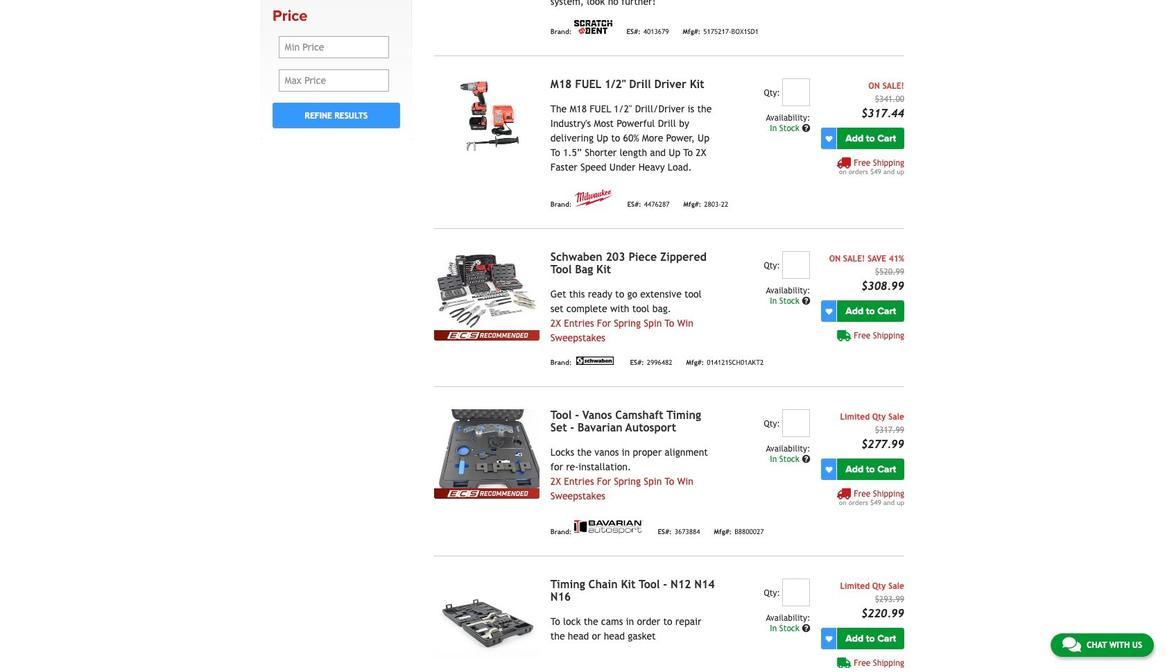 Task type: vqa. For each thing, say whether or not it's contained in the screenshot.
'Milwaukee - Corporate Logo'
yes



Task type: describe. For each thing, give the bounding box(es) containing it.
ecs tuning recommends this product. image for es#3673884 - b8800027 - tool - vanos camshaft timing set - bavarian autosport - locks the vanos in proper alignment for re-installation. - bav auto tools - bmw image in the left bottom of the page
[[434, 489, 540, 499]]

question circle image for add to wish list image associated with bav auto tools - corporate logo
[[803, 455, 811, 464]]

comments image
[[1063, 636, 1082, 653]]

2 add to wish list image from the top
[[826, 635, 833, 642]]

bav auto tools - corporate logo image
[[575, 521, 644, 535]]

es#3673884 - b8800027 - tool - vanos camshaft timing set - bavarian autosport - locks the vanos in proper alignment for re-installation. - bav auto tools - bmw image
[[434, 410, 540, 489]]

Max Price number field
[[279, 70, 390, 92]]

schwaben - corporate logo image
[[575, 357, 617, 365]]

es#4476287 - 2803-22 - m18 fuel 1/2" drill driver kit - the m18 fuel 1/2" drill/driver is the industry's most powerful drill by delivering up to 60% more power, up to 1.5 shorter length and up to 2x faster speed under heavy load. - milwaukee - audi bmw volkswagen mercedes benz mini porsche image
[[434, 79, 540, 158]]

3 question circle image from the top
[[803, 625, 811, 633]]

add to wish list image for bav auto tools - corporate logo
[[826, 466, 833, 473]]

scratch & dent - corporate logo image
[[575, 20, 613, 34]]



Task type: locate. For each thing, give the bounding box(es) containing it.
add to wish list image for schwaben - corporate logo
[[826, 308, 833, 315]]

ecs tuning recommends this product. image for es#2996482 - 014121sch01akt2 - schwaben 203 piece zippered tool bag kit  - get this ready to go extensive tool set complete with tool bag. - schwaben - audi bmw volkswagen mercedes benz mini porsche image
[[434, 330, 540, 341]]

0 vertical spatial add to wish list image
[[826, 308, 833, 315]]

2 ecs tuning recommends this product. image from the top
[[434, 489, 540, 499]]

1 ecs tuning recommends this product. image from the top
[[434, 330, 540, 341]]

milwaukee - corporate logo image
[[575, 190, 614, 207]]

ecs tuning recommends this product. image
[[434, 330, 540, 341], [434, 489, 540, 499]]

2 vertical spatial question circle image
[[803, 625, 811, 633]]

add to wish list image
[[826, 135, 833, 142], [826, 635, 833, 642]]

1 vertical spatial question circle image
[[803, 455, 811, 464]]

question circle image
[[803, 297, 811, 306]]

1 vertical spatial add to wish list image
[[826, 466, 833, 473]]

question circle image for 2nd add to wish list icon from the bottom of the page
[[803, 124, 811, 133]]

1 add to wish list image from the top
[[826, 308, 833, 315]]

question circle image
[[803, 124, 811, 133], [803, 455, 811, 464], [803, 625, 811, 633]]

0 vertical spatial question circle image
[[803, 124, 811, 133]]

2 question circle image from the top
[[803, 455, 811, 464]]

0 vertical spatial add to wish list image
[[826, 135, 833, 142]]

1 vertical spatial ecs tuning recommends this product. image
[[434, 489, 540, 499]]

2 add to wish list image from the top
[[826, 466, 833, 473]]

add to wish list image
[[826, 308, 833, 315], [826, 466, 833, 473]]

es#2996482 - 014121sch01akt2 - schwaben 203 piece zippered tool bag kit  - get this ready to go extensive tool set complete with tool bag. - schwaben - audi bmw volkswagen mercedes benz mini porsche image
[[434, 251, 540, 330]]

0 vertical spatial ecs tuning recommends this product. image
[[434, 330, 540, 341]]

es#3195903 - b119550plus - timing chain kit tool - n12 n14 n16 - to lock the cams in order to repair the head or head gasket - baum tools - mini image
[[434, 579, 540, 658]]

1 vertical spatial add to wish list image
[[826, 635, 833, 642]]

None number field
[[783, 79, 811, 106], [783, 251, 811, 279], [783, 410, 811, 437], [783, 579, 811, 607], [783, 79, 811, 106], [783, 251, 811, 279], [783, 410, 811, 437], [783, 579, 811, 607]]

Min Price number field
[[279, 36, 390, 58]]

1 question circle image from the top
[[803, 124, 811, 133]]

1 add to wish list image from the top
[[826, 135, 833, 142]]



